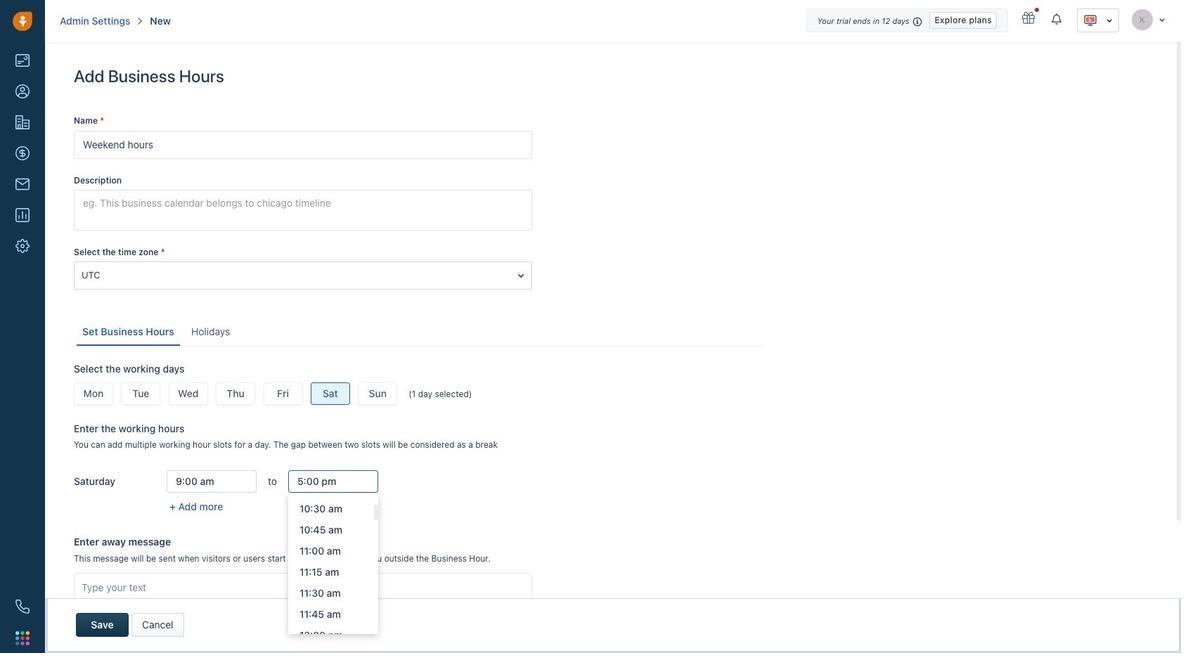 Task type: locate. For each thing, give the bounding box(es) containing it.
2 ic_arrow_down image from the left
[[1106, 15, 1113, 25]]

phone image
[[15, 600, 30, 614]]

0 horizontal spatial ic_arrow_down image
[[1106, 15, 1113, 25]]

1 ic_arrow_down image from the left
[[1159, 15, 1166, 24]]

eg. Chicago Business hours text field
[[74, 130, 532, 159]]

freshworks switcher image
[[15, 631, 30, 645]]

eg. This business calendar belongs to chicago timeline text field
[[74, 190, 532, 230]]

1 horizontal spatial ic_arrow_down image
[[1159, 15, 1166, 24]]

missing translation "unavailable" for locale "en-us" image
[[1084, 13, 1098, 27]]

ic_arrow_down image
[[1159, 15, 1166, 24], [1106, 15, 1113, 25]]



Task type: vqa. For each thing, say whether or not it's contained in the screenshot.
eg. This business calendar belongs to chicago timeline text field
yes



Task type: describe. For each thing, give the bounding box(es) containing it.
bell regular image
[[1052, 13, 1063, 25]]

phone element
[[8, 593, 37, 621]]

ic_info_icon image
[[913, 15, 923, 27]]



